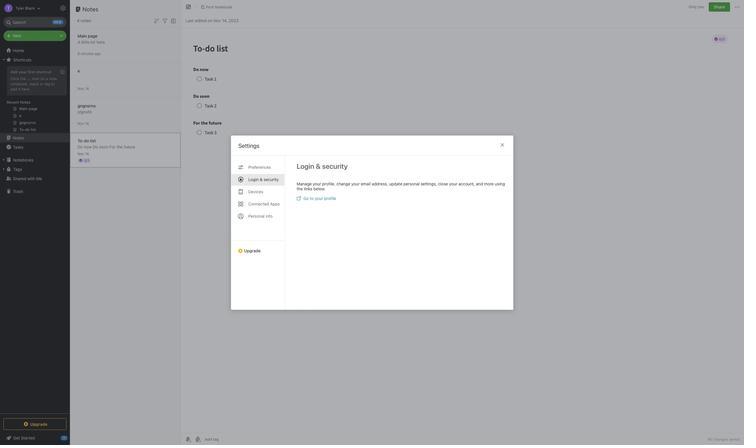 Task type: vqa. For each thing, say whether or not it's contained in the screenshot.
"note"
no



Task type: locate. For each thing, give the bounding box(es) containing it.
security down preferences
[[264, 177, 279, 182]]

...
[[27, 76, 31, 81]]

2 vertical spatial 14
[[85, 152, 89, 156]]

2 vertical spatial the
[[297, 186, 303, 191]]

0 horizontal spatial upgrade
[[30, 422, 47, 427]]

1 horizontal spatial upgrade
[[244, 249, 261, 254]]

nov
[[214, 18, 221, 23], [78, 86, 84, 91], [78, 121, 84, 126], [78, 152, 84, 156]]

notebook
[[215, 5, 232, 9]]

0 vertical spatial login & security
[[297, 162, 348, 170]]

1 horizontal spatial login & security
[[297, 162, 348, 170]]

login & security inside tab list
[[248, 177, 279, 182]]

on
[[208, 18, 213, 23], [40, 76, 45, 81]]

0/3
[[84, 158, 89, 163]]

4 notes
[[77, 18, 91, 23]]

share
[[714, 4, 726, 9]]

0 horizontal spatial the
[[20, 76, 26, 81]]

close image
[[499, 142, 506, 149]]

1 vertical spatial upgrade button
[[3, 419, 66, 431]]

1 horizontal spatial on
[[208, 18, 213, 23]]

your left email
[[351, 182, 360, 186]]

login up devices
[[248, 177, 259, 182]]

1 vertical spatial nov 14
[[78, 121, 89, 126]]

home link
[[0, 46, 70, 55]]

icon
[[32, 76, 39, 81]]

0 vertical spatial on
[[208, 18, 213, 23]]

2023
[[229, 18, 239, 23]]

0 vertical spatial &
[[316, 162, 321, 170]]

3 14 from the top
[[85, 152, 89, 156]]

upgrade button
[[231, 240, 285, 256], [3, 419, 66, 431]]

info
[[266, 214, 273, 219]]

shared with me
[[13, 176, 42, 181]]

login
[[297, 162, 314, 170], [248, 177, 259, 182]]

14 up the gngnsrns
[[85, 86, 89, 91]]

login & security down preferences
[[248, 177, 279, 182]]

0 vertical spatial security
[[322, 162, 348, 170]]

expand notebooks image
[[1, 158, 6, 162]]

0 horizontal spatial login & security
[[248, 177, 279, 182]]

main
[[78, 33, 87, 38]]

devices
[[248, 189, 263, 194]]

personal
[[403, 182, 420, 186]]

on left a
[[40, 76, 45, 81]]

0 horizontal spatial to
[[51, 82, 55, 86]]

tree containing home
[[0, 46, 70, 414]]

settings image
[[59, 5, 66, 12]]

home
[[13, 48, 24, 53]]

add
[[10, 87, 17, 92]]

9 minutes ago
[[78, 51, 101, 56]]

tree
[[0, 46, 70, 414]]

& down preferences
[[260, 177, 263, 182]]

upgrade
[[244, 249, 261, 254], [30, 422, 47, 427]]

0 vertical spatial 14
[[85, 86, 89, 91]]

shared
[[13, 176, 26, 181]]

group containing add your first shortcut
[[0, 64, 70, 136]]

address,
[[372, 182, 388, 186]]

you
[[698, 4, 705, 9]]

1 vertical spatial security
[[264, 177, 279, 182]]

with
[[27, 176, 35, 181]]

4
[[77, 18, 80, 23]]

None search field
[[8, 17, 62, 27]]

2 vertical spatial nov 14
[[78, 152, 89, 156]]

0 vertical spatial login
[[297, 162, 314, 170]]

1 vertical spatial the
[[117, 145, 123, 149]]

0 vertical spatial to
[[51, 82, 55, 86]]

tag
[[45, 82, 50, 86]]

expand tags image
[[1, 167, 6, 172]]

bit
[[91, 40, 95, 44]]

nov 14 up the 0/3 on the left
[[78, 152, 89, 156]]

to right the go
[[310, 196, 314, 201]]

add your first shortcut
[[10, 70, 51, 74]]

1 horizontal spatial the
[[117, 145, 123, 149]]

nov 14 down sfgnsfd
[[78, 121, 89, 126]]

note,
[[49, 76, 58, 81]]

tab list
[[231, 156, 285, 310]]

future
[[124, 145, 135, 149]]

tab list containing preferences
[[231, 156, 285, 310]]

1 horizontal spatial security
[[322, 162, 348, 170]]

tags button
[[0, 165, 70, 174]]

0 vertical spatial the
[[20, 76, 26, 81]]

1 vertical spatial login & security
[[248, 177, 279, 182]]

1 vertical spatial to
[[310, 196, 314, 201]]

links
[[304, 186, 312, 191]]

0 horizontal spatial on
[[40, 76, 45, 81]]

using
[[495, 182, 505, 186]]

and
[[476, 182, 483, 186]]

last
[[186, 18, 194, 23]]

account,
[[459, 182, 475, 186]]

security up profile,
[[322, 162, 348, 170]]

your
[[19, 70, 27, 74], [313, 182, 321, 186], [351, 182, 360, 186], [449, 182, 458, 186], [315, 196, 323, 201]]

1 vertical spatial on
[[40, 76, 45, 81]]

group
[[0, 64, 70, 136]]

1 vertical spatial 14
[[85, 121, 89, 126]]

the left ...
[[20, 76, 26, 81]]

nov left 14,
[[214, 18, 221, 23]]

shared with me link
[[0, 174, 70, 183]]

personal info
[[248, 214, 273, 219]]

connected
[[248, 202, 269, 207]]

the inside note list element
[[117, 145, 123, 149]]

Note Editor text field
[[181, 28, 745, 434]]

1 vertical spatial login
[[248, 177, 259, 182]]

0 vertical spatial nov 14
[[78, 86, 89, 91]]

nov 14 up the gngnsrns
[[78, 86, 89, 91]]

2 horizontal spatial the
[[297, 186, 303, 191]]

only
[[689, 4, 697, 9]]

go to your profile
[[303, 196, 336, 201]]

& up below.
[[316, 162, 321, 170]]

notes up tasks
[[13, 135, 24, 140]]

1 vertical spatial &
[[260, 177, 263, 182]]

the
[[20, 76, 26, 81], [117, 145, 123, 149], [297, 186, 303, 191]]

login & security
[[297, 162, 348, 170], [248, 177, 279, 182]]

0 horizontal spatial do
[[78, 145, 83, 149]]

do
[[84, 138, 89, 143]]

to down note,
[[51, 82, 55, 86]]

page
[[88, 33, 98, 38]]

go to your profile button
[[297, 196, 336, 201]]

the left the links
[[297, 186, 303, 191]]

here.
[[22, 87, 31, 92]]

the right for
[[117, 145, 123, 149]]

nov up the 0/3 on the left
[[78, 152, 84, 156]]

0 vertical spatial upgrade
[[244, 249, 261, 254]]

14 up the 0/3 on the left
[[85, 152, 89, 156]]

on right edited
[[208, 18, 213, 23]]

0 vertical spatial notes
[[83, 6, 99, 13]]

notes right the recent
[[20, 100, 31, 105]]

do down list on the top left
[[93, 145, 98, 149]]

changes
[[713, 438, 728, 442]]

0 horizontal spatial upgrade button
[[3, 419, 66, 431]]

1 vertical spatial upgrade
[[30, 422, 47, 427]]

1 do from the left
[[78, 145, 83, 149]]

2 nov 14 from the top
[[78, 121, 89, 126]]

your up 'click the ...' at the left of the page
[[19, 70, 27, 74]]

1 horizontal spatial do
[[93, 145, 98, 149]]

0 vertical spatial upgrade button
[[231, 240, 285, 256]]

login up manage
[[297, 162, 314, 170]]

main page a little bit here
[[78, 33, 105, 44]]

upgrade for the upgrade popup button to the bottom
[[30, 422, 47, 427]]

on inside the icon on a note, notebook, stack or tag to add it here.
[[40, 76, 45, 81]]

nov 14
[[78, 86, 89, 91], [78, 121, 89, 126], [78, 152, 89, 156]]

update
[[389, 182, 402, 186]]

or
[[40, 82, 43, 86]]

click
[[10, 76, 19, 81]]

login & security up profile,
[[297, 162, 348, 170]]

security
[[322, 162, 348, 170], [264, 177, 279, 182]]

sfgnsfd
[[78, 110, 92, 114]]

notes up notes on the left top
[[83, 6, 99, 13]]

to-do list
[[78, 138, 96, 143]]

14
[[85, 86, 89, 91], [85, 121, 89, 126], [85, 152, 89, 156]]

your right the close
[[449, 182, 458, 186]]

do down to-
[[78, 145, 83, 149]]

recent
[[7, 100, 19, 105]]

0 horizontal spatial login
[[248, 177, 259, 182]]

&
[[316, 162, 321, 170], [260, 177, 263, 182]]

to
[[51, 82, 55, 86], [310, 196, 314, 201]]

settings,
[[421, 182, 437, 186]]

14 down sfgnsfd
[[85, 121, 89, 126]]



Task type: describe. For each thing, give the bounding box(es) containing it.
first notebook
[[206, 5, 232, 9]]

preferences
[[248, 165, 271, 170]]

stack
[[29, 82, 39, 86]]

here
[[97, 40, 105, 44]]

email
[[361, 182, 371, 186]]

first notebook button
[[199, 3, 234, 11]]

1 vertical spatial notes
[[20, 100, 31, 105]]

it
[[18, 87, 20, 92]]

connected apps
[[248, 202, 280, 207]]

3 nov 14 from the top
[[78, 152, 89, 156]]

share button
[[709, 2, 731, 12]]

ago
[[95, 51, 101, 56]]

to-
[[78, 138, 84, 143]]

do now do soon for the future
[[78, 145, 135, 149]]

tasks button
[[0, 143, 70, 152]]

2 vertical spatial notes
[[13, 135, 24, 140]]

manage your profile, change your email address, update personal settings, close your account, and more using the links below.
[[297, 182, 505, 191]]

tasks
[[13, 145, 23, 150]]

edited
[[195, 18, 207, 23]]

your down below.
[[315, 196, 323, 201]]

1 horizontal spatial to
[[310, 196, 314, 201]]

notebook,
[[10, 82, 28, 86]]

0 horizontal spatial &
[[260, 177, 263, 182]]

group inside tree
[[0, 64, 70, 136]]

shortcuts
[[13, 57, 31, 62]]

9
[[78, 51, 80, 56]]

e
[[78, 68, 80, 73]]

gngnsrns
[[78, 103, 96, 108]]

notes inside note list element
[[83, 6, 99, 13]]

a
[[78, 40, 80, 44]]

14,
[[222, 18, 228, 23]]

only you
[[689, 4, 705, 9]]

note window element
[[181, 0, 745, 446]]

below.
[[314, 186, 326, 191]]

saved
[[729, 438, 740, 442]]

settings
[[238, 142, 259, 149]]

to inside the icon on a note, notebook, stack or tag to add it here.
[[51, 82, 55, 86]]

nov down e
[[78, 86, 84, 91]]

on inside note window element
[[208, 18, 213, 23]]

little
[[81, 40, 89, 44]]

soon
[[99, 145, 108, 149]]

tags
[[13, 167, 22, 172]]

more
[[484, 182, 494, 186]]

for
[[109, 145, 116, 149]]

all changes saved
[[708, 438, 740, 442]]

1 horizontal spatial login
[[297, 162, 314, 170]]

trash
[[13, 189, 23, 194]]

Search text field
[[8, 17, 62, 27]]

trash link
[[0, 187, 70, 196]]

manage
[[297, 182, 312, 186]]

list
[[90, 138, 96, 143]]

add tag image
[[195, 437, 202, 444]]

notes link
[[0, 133, 70, 143]]

first
[[28, 70, 35, 74]]

nov inside note window element
[[214, 18, 221, 23]]

profile,
[[322, 182, 335, 186]]

expand note image
[[185, 3, 192, 10]]

notebooks link
[[0, 155, 70, 165]]

upgrade for the upgrade popup button to the right
[[244, 249, 261, 254]]

personal
[[248, 214, 265, 219]]

close
[[438, 182, 448, 186]]

apps
[[270, 202, 280, 207]]

1 nov 14 from the top
[[78, 86, 89, 91]]

last edited on nov 14, 2023
[[186, 18, 239, 23]]

new button
[[3, 31, 66, 41]]

icon on a note, notebook, stack or tag to add it here.
[[10, 76, 58, 92]]

me
[[36, 176, 42, 181]]

the inside tree
[[20, 76, 26, 81]]

shortcut
[[36, 70, 51, 74]]

shortcuts button
[[0, 55, 70, 64]]

add a reminder image
[[185, 437, 192, 444]]

minutes
[[81, 51, 94, 56]]

notes
[[81, 18, 91, 23]]

all
[[708, 438, 712, 442]]

notebooks
[[13, 158, 34, 163]]

1 horizontal spatial &
[[316, 162, 321, 170]]

recent notes
[[7, 100, 31, 105]]

first
[[206, 5, 214, 9]]

0 horizontal spatial security
[[264, 177, 279, 182]]

new
[[13, 33, 21, 38]]

add
[[10, 70, 18, 74]]

the inside manage your profile, change your email address, update personal settings, close your account, and more using the links below.
[[297, 186, 303, 191]]

your right the links
[[313, 182, 321, 186]]

1 horizontal spatial upgrade button
[[231, 240, 285, 256]]

now
[[84, 145, 92, 149]]

click the ...
[[10, 76, 31, 81]]

change
[[336, 182, 350, 186]]

profile
[[324, 196, 336, 201]]

2 do from the left
[[93, 145, 98, 149]]

1 14 from the top
[[85, 86, 89, 91]]

2 14 from the top
[[85, 121, 89, 126]]

nov down sfgnsfd
[[78, 121, 84, 126]]

note list element
[[70, 0, 181, 446]]



